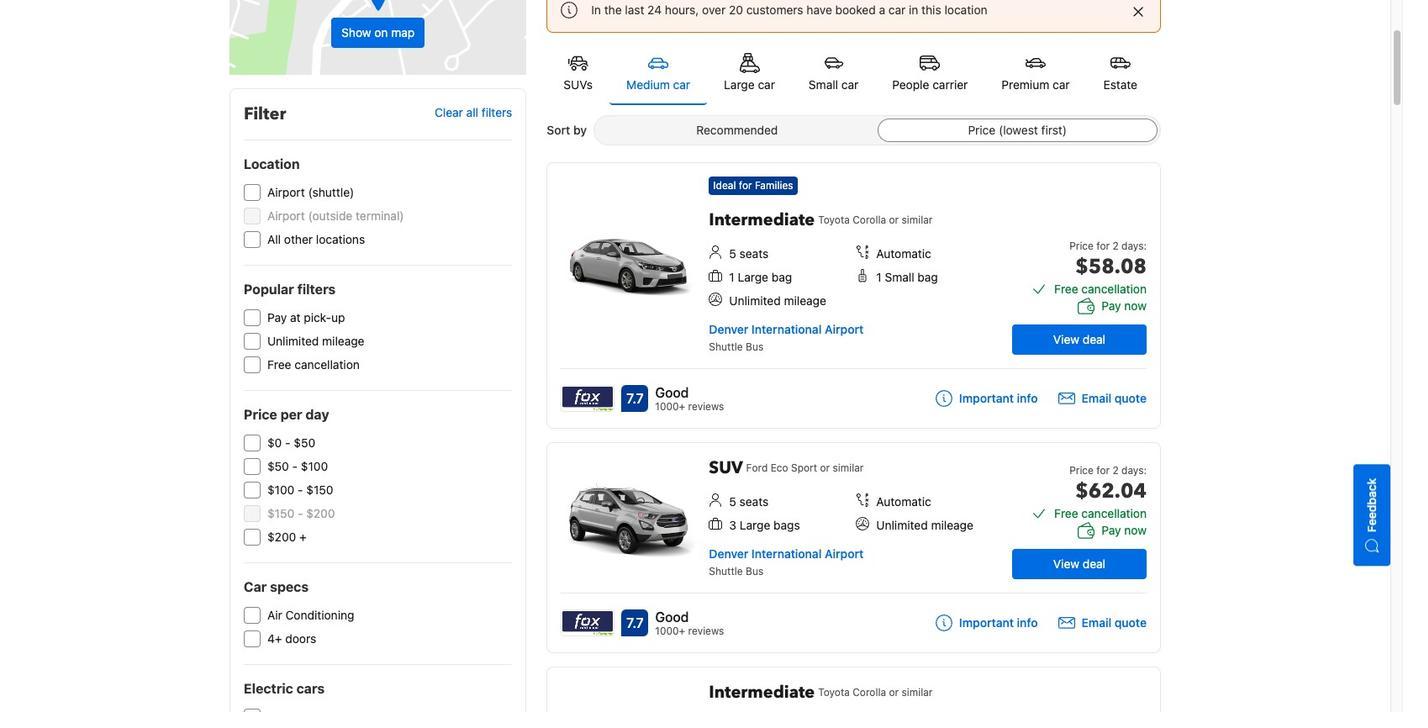 Task type: describe. For each thing, give the bounding box(es) containing it.
5 seats for 1
[[729, 246, 769, 261]]

cars
[[296, 681, 325, 696]]

1 1000+ from the top
[[655, 400, 685, 413]]

1 vertical spatial cancellation
[[294, 357, 360, 372]]

up
[[331, 310, 345, 324]]

car for large car
[[758, 77, 775, 92]]

small car
[[809, 77, 859, 92]]

- for $50
[[292, 459, 298, 473]]

last
[[625, 3, 644, 17]]

large for 1
[[738, 270, 768, 284]]

premium
[[1001, 77, 1049, 92]]

air conditioning
[[267, 608, 354, 622]]

estate button
[[1087, 43, 1154, 103]]

location
[[244, 156, 300, 171]]

1 horizontal spatial $200
[[306, 506, 335, 520]]

electric
[[244, 681, 293, 696]]

$100 - $150
[[267, 483, 333, 497]]

in the last 24 hours, over 20 customers have booked a car in this location
[[591, 3, 987, 17]]

price for price for 2 days: $62.04
[[1069, 464, 1094, 477]]

map
[[391, 25, 415, 40]]

first)
[[1041, 123, 1067, 137]]

car for premium car
[[1053, 77, 1070, 92]]

recommended
[[696, 123, 778, 137]]

0 vertical spatial or
[[889, 214, 899, 226]]

per
[[280, 407, 302, 422]]

1 bus from the top
[[746, 340, 763, 353]]

automatic for mileage
[[876, 494, 931, 509]]

1 vertical spatial filters
[[297, 282, 336, 297]]

2 vertical spatial mileage
[[931, 518, 973, 532]]

0 horizontal spatial mileage
[[322, 334, 364, 348]]

2 reviews from the top
[[688, 625, 724, 637]]

clear
[[435, 105, 463, 120]]

bag for 1 small bag
[[917, 270, 938, 284]]

(lowest
[[999, 123, 1038, 137]]

days: for $62.04
[[1121, 464, 1147, 477]]

price for price per day
[[244, 407, 277, 422]]

large car
[[724, 77, 775, 92]]

1 vertical spatial $50
[[267, 459, 289, 473]]

1 important info button from the top
[[936, 390, 1038, 407]]

$0
[[267, 435, 282, 450]]

sort
[[547, 123, 570, 137]]

specs
[[270, 579, 309, 594]]

sport
[[791, 462, 817, 474]]

2 intermediate from the top
[[709, 681, 815, 704]]

view for $62.04
[[1053, 557, 1079, 571]]

this
[[922, 3, 941, 17]]

0 horizontal spatial $200
[[267, 530, 296, 544]]

other
[[284, 232, 313, 246]]

supplied by fox image for 2nd 7.7 element from the top of the page
[[562, 610, 614, 636]]

1 vertical spatial unlimited
[[267, 334, 319, 348]]

seats for bag
[[739, 246, 769, 261]]

a
[[879, 3, 885, 17]]

1 vertical spatial $150
[[267, 506, 294, 520]]

2 toyota from the top
[[818, 686, 850, 699]]

pay at pick-up
[[267, 310, 345, 324]]

by
[[573, 123, 587, 137]]

$50 - $100
[[267, 459, 328, 473]]

good 1000+ reviews for 1st 7.7 element from the top
[[655, 385, 724, 413]]

the
[[604, 3, 622, 17]]

- for $150
[[298, 506, 303, 520]]

5 for 3
[[729, 494, 736, 509]]

people
[[892, 77, 929, 92]]

- for $100
[[298, 483, 303, 497]]

feedback button
[[1353, 465, 1390, 566]]

ford
[[746, 462, 768, 474]]

5 for 1
[[729, 246, 736, 261]]

$150 - $200
[[267, 506, 335, 520]]

airport (shuttle)
[[267, 185, 354, 199]]

email quote for the email quote button for 2nd important info button from the bottom of the page
[[1082, 391, 1147, 405]]

(outside
[[308, 208, 352, 223]]

bags
[[773, 518, 800, 532]]

1 horizontal spatial unlimited mileage
[[729, 293, 826, 308]]

deal for $62.04
[[1083, 557, 1106, 571]]

large for 3
[[740, 518, 770, 532]]

deal for $58.08
[[1083, 332, 1106, 346]]

customers
[[746, 3, 803, 17]]

car
[[244, 579, 267, 594]]

2 vertical spatial or
[[889, 686, 899, 699]]

day
[[305, 407, 329, 422]]

price for 2 days: $62.04
[[1069, 464, 1147, 505]]

large inside button
[[724, 77, 755, 92]]

cancellation for $58.08
[[1081, 282, 1147, 296]]

suv
[[709, 456, 743, 479]]

2 denver from the top
[[709, 546, 748, 561]]

suvs button
[[547, 43, 610, 103]]

hours,
[[665, 3, 699, 17]]

4+
[[267, 631, 282, 646]]

families
[[755, 179, 793, 192]]

people carrier
[[892, 77, 968, 92]]

similar inside suv ford eco sport or similar
[[833, 462, 864, 474]]

2 vertical spatial unlimited
[[876, 518, 928, 532]]

customer rating 7.7 good element for 2nd 7.7 element from the top of the page
[[655, 607, 724, 627]]

good 1000+ reviews for 2nd 7.7 element from the top of the page
[[655, 609, 724, 637]]

0 vertical spatial $50
[[294, 435, 315, 450]]

2 corolla from the top
[[853, 686, 886, 699]]

filters inside clear all filters button
[[482, 105, 512, 120]]

free cancellation for $58.08
[[1054, 282, 1147, 296]]

5 seats for 3
[[729, 494, 769, 509]]

electric cars
[[244, 681, 325, 696]]

at
[[290, 310, 301, 324]]

small inside small car button
[[809, 77, 838, 92]]

$200 +
[[267, 530, 307, 544]]

1 vertical spatial unlimited mileage
[[267, 334, 364, 348]]

view for $58.08
[[1053, 332, 1079, 346]]

terminal)
[[356, 208, 404, 223]]

20
[[729, 3, 743, 17]]

sort by element
[[594, 115, 1161, 145]]

price for price for 2 days: $58.08
[[1069, 240, 1094, 252]]

0 vertical spatial unlimited
[[729, 293, 781, 308]]

car right a
[[888, 3, 906, 17]]

booked
[[835, 3, 876, 17]]

1 shuttle from the top
[[709, 340, 743, 353]]

2 vertical spatial similar
[[902, 686, 933, 699]]

3
[[729, 518, 736, 532]]

car for medium car
[[673, 77, 690, 92]]

1 toyota from the top
[[818, 214, 850, 226]]

bag for 1 large bag
[[772, 270, 792, 284]]

1 large bag
[[729, 270, 792, 284]]

suvs
[[564, 77, 593, 92]]

in
[[909, 3, 918, 17]]

+
[[299, 530, 307, 544]]

free cancellation for $62.04
[[1054, 506, 1147, 520]]

clear all filters button
[[435, 105, 512, 120]]

airport (outside terminal)
[[267, 208, 404, 223]]

days: for $58.08
[[1121, 240, 1147, 252]]

on
[[374, 25, 388, 40]]

filter
[[244, 103, 286, 125]]

carrier
[[932, 77, 968, 92]]

good for 2nd 7.7 element from the top of the page
[[655, 609, 689, 625]]

1 horizontal spatial mileage
[[784, 293, 826, 308]]

price per day
[[244, 407, 329, 422]]

large car button
[[707, 43, 792, 103]]

pay now for $62.04
[[1102, 523, 1147, 537]]

1 denver from the top
[[709, 322, 748, 336]]

automatic for small
[[876, 246, 931, 261]]

locations
[[316, 232, 365, 246]]

in
[[591, 3, 601, 17]]

1 small bag
[[876, 270, 938, 284]]

sort by
[[547, 123, 587, 137]]

price for 2 days: $58.08
[[1069, 240, 1147, 281]]

2 denver international airport shuttle bus from the top
[[709, 546, 864, 578]]

2 intermediate toyota corolla or similar from the top
[[709, 681, 933, 704]]

ideal for families
[[713, 179, 793, 192]]

2 international from the top
[[751, 546, 822, 561]]

$58.08
[[1075, 253, 1147, 281]]

1 intermediate toyota corolla or similar from the top
[[709, 208, 933, 231]]

now for $58.08
[[1124, 298, 1147, 313]]

product card group containing $58.08
[[547, 162, 1167, 429]]

2 important info button from the top
[[936, 615, 1038, 631]]

1 vertical spatial free
[[267, 357, 291, 372]]



Task type: locate. For each thing, give the bounding box(es) containing it.
2 info from the top
[[1017, 615, 1038, 630]]

international down bags
[[751, 546, 822, 561]]

denver international airport shuttle bus down bags
[[709, 546, 864, 578]]

0 horizontal spatial bag
[[772, 270, 792, 284]]

1 vertical spatial 5 seats
[[729, 494, 769, 509]]

0 vertical spatial shuttle
[[709, 340, 743, 353]]

1 now from the top
[[1124, 298, 1147, 313]]

0 vertical spatial days:
[[1121, 240, 1147, 252]]

- down $100 - $150
[[298, 506, 303, 520]]

24
[[647, 3, 662, 17]]

good for 1st 7.7 element from the top
[[655, 385, 689, 400]]

bag
[[772, 270, 792, 284], [917, 270, 938, 284]]

unlimited
[[729, 293, 781, 308], [267, 334, 319, 348], [876, 518, 928, 532]]

2 7.7 element from the top
[[622, 609, 648, 636]]

1 vertical spatial toyota
[[818, 686, 850, 699]]

ideal
[[713, 179, 736, 192]]

0 vertical spatial supplied by fox image
[[562, 386, 614, 411]]

free
[[1054, 282, 1078, 296], [267, 357, 291, 372], [1054, 506, 1078, 520]]

2 supplied by fox image from the top
[[562, 610, 614, 636]]

1 vertical spatial quote
[[1115, 615, 1147, 630]]

email for the email quote button for 2nd important info button
[[1082, 615, 1111, 630]]

view deal down $62.04
[[1053, 557, 1106, 571]]

international down 1 large bag
[[751, 322, 822, 336]]

view deal button for $62.04
[[1012, 549, 1147, 579]]

0 vertical spatial 7.7 element
[[622, 385, 648, 412]]

clear all filters
[[435, 105, 512, 120]]

2 shuttle from the top
[[709, 565, 743, 578]]

intermediate
[[709, 208, 815, 231], [709, 681, 815, 704]]

1 international from the top
[[751, 322, 822, 336]]

1 vertical spatial product card group
[[547, 442, 1167, 653]]

have
[[807, 3, 832, 17]]

free cancellation down $62.04
[[1054, 506, 1147, 520]]

for up $62.04
[[1096, 464, 1110, 477]]

supplied by fox image
[[562, 386, 614, 411], [562, 610, 614, 636]]

2 5 seats from the top
[[729, 494, 769, 509]]

1 seats from the top
[[739, 246, 769, 261]]

7.7
[[626, 391, 644, 406], [626, 615, 644, 630]]

0 vertical spatial important info button
[[936, 390, 1038, 407]]

1 vertical spatial deal
[[1083, 557, 1106, 571]]

car specs
[[244, 579, 309, 594]]

air
[[267, 608, 282, 622]]

5 seats up 3 large bags
[[729, 494, 769, 509]]

1 bag from the left
[[772, 270, 792, 284]]

0 vertical spatial free cancellation
[[1054, 282, 1147, 296]]

eco
[[771, 462, 788, 474]]

1 7.7 element from the top
[[622, 385, 648, 412]]

1 intermediate from the top
[[709, 208, 815, 231]]

price left the per
[[244, 407, 277, 422]]

price inside sort by 'element'
[[968, 123, 996, 137]]

1 vertical spatial good
[[655, 609, 689, 625]]

suv ford eco sport or similar
[[709, 456, 864, 479]]

1 vertical spatial view
[[1053, 557, 1079, 571]]

good
[[655, 385, 689, 400], [655, 609, 689, 625]]

2 horizontal spatial unlimited
[[876, 518, 928, 532]]

pay for $62.04
[[1102, 523, 1121, 537]]

view deal button down $58.08
[[1012, 324, 1147, 355]]

or
[[889, 214, 899, 226], [820, 462, 830, 474], [889, 686, 899, 699]]

2 quote from the top
[[1115, 615, 1147, 630]]

1 vertical spatial email quote button
[[1058, 615, 1147, 631]]

for right ideal
[[739, 179, 752, 192]]

1 vertical spatial shuttle
[[709, 565, 743, 578]]

0 vertical spatial large
[[724, 77, 755, 92]]

0 vertical spatial deal
[[1083, 332, 1106, 346]]

toyota
[[818, 214, 850, 226], [818, 686, 850, 699]]

0 vertical spatial bus
[[746, 340, 763, 353]]

for inside price for 2 days: $62.04
[[1096, 464, 1110, 477]]

2 2 from the top
[[1113, 464, 1119, 477]]

$50
[[294, 435, 315, 450], [267, 459, 289, 473]]

2 horizontal spatial mileage
[[931, 518, 973, 532]]

1 denver international airport shuttle bus from the top
[[709, 322, 864, 353]]

feedback
[[1364, 478, 1379, 533]]

2 seats from the top
[[739, 494, 769, 509]]

2 bag from the left
[[917, 270, 938, 284]]

2 days: from the top
[[1121, 464, 1147, 477]]

quote for the email quote button for 2nd important info button
[[1115, 615, 1147, 630]]

5 up 1 large bag
[[729, 246, 736, 261]]

all
[[267, 232, 281, 246]]

price inside "price for 2 days: $58.08"
[[1069, 240, 1094, 252]]

$200
[[306, 506, 335, 520], [267, 530, 296, 544]]

0 vertical spatial seats
[[739, 246, 769, 261]]

all
[[466, 105, 478, 120]]

2 product card group from the top
[[547, 442, 1167, 653]]

1 quote from the top
[[1115, 391, 1147, 405]]

1 horizontal spatial $100
[[301, 459, 328, 473]]

denver down 1 large bag
[[709, 322, 748, 336]]

0 vertical spatial corolla
[[853, 214, 886, 226]]

popular
[[244, 282, 294, 297]]

0 vertical spatial pay now
[[1102, 298, 1147, 313]]

1 vertical spatial for
[[1096, 240, 1110, 252]]

2 good from the top
[[655, 609, 689, 625]]

1 horizontal spatial small
[[885, 270, 914, 284]]

bus down 1 large bag
[[746, 340, 763, 353]]

conditioning
[[285, 608, 354, 622]]

1 product card group from the top
[[547, 162, 1167, 429]]

2 vertical spatial unlimited mileage
[[876, 518, 973, 532]]

now down $62.04
[[1124, 523, 1147, 537]]

important for 2nd important info button from the bottom of the page
[[959, 391, 1014, 405]]

free down $58.08
[[1054, 282, 1078, 296]]

corolla
[[853, 214, 886, 226], [853, 686, 886, 699]]

show
[[341, 25, 371, 40]]

view deal down $58.08
[[1053, 332, 1106, 346]]

shuttle down the 3
[[709, 565, 743, 578]]

2 for $58.08
[[1113, 240, 1119, 252]]

2 view deal button from the top
[[1012, 549, 1147, 579]]

0 vertical spatial similar
[[902, 214, 933, 226]]

2 up $58.08
[[1113, 240, 1119, 252]]

free for $62.04
[[1054, 506, 1078, 520]]

1 info from the top
[[1017, 391, 1038, 405]]

small
[[809, 77, 838, 92], [885, 270, 914, 284]]

days: up $58.08
[[1121, 240, 1147, 252]]

pay for $58.08
[[1102, 298, 1121, 313]]

car right medium
[[673, 77, 690, 92]]

0 vertical spatial 7.7
[[626, 391, 644, 406]]

0 vertical spatial $100
[[301, 459, 328, 473]]

7.7 for 1st 7.7 element from the top
[[626, 391, 644, 406]]

denver international airport shuttle bus down 1 large bag
[[709, 322, 864, 353]]

view deal button
[[1012, 324, 1147, 355], [1012, 549, 1147, 579]]

medium car
[[626, 77, 690, 92]]

2 pay now from the top
[[1102, 523, 1147, 537]]

$62.04
[[1075, 477, 1147, 505]]

doors
[[285, 631, 316, 646]]

important for 2nd important info button
[[959, 615, 1014, 630]]

shuttle
[[709, 340, 743, 353], [709, 565, 743, 578]]

email quote for the email quote button for 2nd important info button
[[1082, 615, 1147, 630]]

denver international airport button down 1 large bag
[[709, 322, 864, 336]]

customer rating 7.7 good element for 1st 7.7 element from the top
[[655, 382, 724, 403]]

1 horizontal spatial 1
[[876, 270, 882, 284]]

all other locations
[[267, 232, 365, 246]]

now down $58.08
[[1124, 298, 1147, 313]]

2 bus from the top
[[746, 565, 763, 578]]

days: inside price for 2 days: $62.04
[[1121, 464, 1147, 477]]

for
[[739, 179, 752, 192], [1096, 240, 1110, 252], [1096, 464, 1110, 477]]

car right premium
[[1053, 77, 1070, 92]]

2 vertical spatial free
[[1054, 506, 1078, 520]]

1 vertical spatial important
[[959, 615, 1014, 630]]

location
[[944, 3, 987, 17]]

supplied by fox image for 1st 7.7 element from the top
[[562, 386, 614, 411]]

estate
[[1103, 77, 1137, 92]]

1 vertical spatial mileage
[[322, 334, 364, 348]]

1 view from the top
[[1053, 332, 1079, 346]]

0 vertical spatial denver
[[709, 322, 748, 336]]

car inside button
[[841, 77, 859, 92]]

car up sort by 'element'
[[841, 77, 859, 92]]

deal down $58.08
[[1083, 332, 1106, 346]]

1 vertical spatial reviews
[[688, 625, 724, 637]]

seats
[[739, 246, 769, 261], [739, 494, 769, 509]]

1 vertical spatial $100
[[267, 483, 295, 497]]

for inside "price for 2 days: $58.08"
[[1096, 240, 1110, 252]]

popular filters
[[244, 282, 336, 297]]

0 vertical spatial email quote
[[1082, 391, 1147, 405]]

days: inside "price for 2 days: $58.08"
[[1121, 240, 1147, 252]]

2 inside "price for 2 days: $58.08"
[[1113, 240, 1119, 252]]

1 good from the top
[[655, 385, 689, 400]]

price inside price for 2 days: $62.04
[[1069, 464, 1094, 477]]

1 vertical spatial email quote
[[1082, 615, 1147, 630]]

view deal for $58.08
[[1053, 332, 1106, 346]]

2 denver international airport button from the top
[[709, 546, 864, 561]]

similar
[[902, 214, 933, 226], [833, 462, 864, 474], [902, 686, 933, 699]]

0 vertical spatial free
[[1054, 282, 1078, 296]]

1 important info from the top
[[959, 391, 1038, 405]]

car up 'recommended'
[[758, 77, 775, 92]]

for up $58.08
[[1096, 240, 1110, 252]]

1 vertical spatial days:
[[1121, 464, 1147, 477]]

2 up $62.04
[[1113, 464, 1119, 477]]

show on map
[[341, 25, 415, 40]]

1 2 from the top
[[1113, 240, 1119, 252]]

2 customer rating 7.7 good element from the top
[[655, 607, 724, 627]]

0 horizontal spatial $150
[[267, 506, 294, 520]]

1 vertical spatial 2
[[1113, 464, 1119, 477]]

1 important from the top
[[959, 391, 1014, 405]]

0 vertical spatial important info
[[959, 391, 1038, 405]]

2 5 from the top
[[729, 494, 736, 509]]

car
[[888, 3, 906, 17], [673, 77, 690, 92], [758, 77, 775, 92], [841, 77, 859, 92], [1053, 77, 1070, 92]]

2 important info from the top
[[959, 615, 1038, 630]]

now for $62.04
[[1124, 523, 1147, 537]]

1 for 1 large bag
[[729, 270, 734, 284]]

5 seats up 1 large bag
[[729, 246, 769, 261]]

1 vertical spatial view deal button
[[1012, 549, 1147, 579]]

- right $0
[[285, 435, 291, 450]]

1 email quote from the top
[[1082, 391, 1147, 405]]

1 vertical spatial similar
[[833, 462, 864, 474]]

pay now
[[1102, 298, 1147, 313], [1102, 523, 1147, 537]]

2 7.7 from the top
[[626, 615, 644, 630]]

1 automatic from the top
[[876, 246, 931, 261]]

0 vertical spatial denver international airport button
[[709, 322, 864, 336]]

car for small car
[[841, 77, 859, 92]]

0 vertical spatial email quote button
[[1058, 390, 1147, 407]]

0 vertical spatial quote
[[1115, 391, 1147, 405]]

0 vertical spatial small
[[809, 77, 838, 92]]

1 vertical spatial now
[[1124, 523, 1147, 537]]

1 view deal button from the top
[[1012, 324, 1147, 355]]

cancellation down pick-
[[294, 357, 360, 372]]

1 vertical spatial $200
[[267, 530, 296, 544]]

2 view from the top
[[1053, 557, 1079, 571]]

email quote button for 2nd important info button
[[1058, 615, 1147, 631]]

1 vertical spatial pay now
[[1102, 523, 1147, 537]]

1 vertical spatial international
[[751, 546, 822, 561]]

1 view deal from the top
[[1053, 332, 1106, 346]]

good 1000+ reviews
[[655, 385, 724, 413], [655, 609, 724, 637]]

- for $0
[[285, 435, 291, 450]]

1
[[729, 270, 734, 284], [876, 270, 882, 284]]

$150 up the $150 - $200
[[306, 483, 333, 497]]

over
[[702, 3, 726, 17]]

2 for $62.04
[[1113, 464, 1119, 477]]

free cancellation
[[1054, 282, 1147, 296], [267, 357, 360, 372], [1054, 506, 1147, 520]]

medium
[[626, 77, 670, 92]]

0 horizontal spatial filters
[[297, 282, 336, 297]]

$100 down '$50 - $100'
[[267, 483, 295, 497]]

intermediate toyota corolla or similar
[[709, 208, 933, 231], [709, 681, 933, 704]]

free for $58.08
[[1054, 282, 1078, 296]]

2 deal from the top
[[1083, 557, 1106, 571]]

now
[[1124, 298, 1147, 313], [1124, 523, 1147, 537]]

7.7 for 2nd 7.7 element from the top of the page
[[626, 615, 644, 630]]

0 vertical spatial $200
[[306, 506, 335, 520]]

5 seats
[[729, 246, 769, 261], [729, 494, 769, 509]]

large
[[724, 77, 755, 92], [738, 270, 768, 284], [740, 518, 770, 532]]

0 vertical spatial automatic
[[876, 246, 931, 261]]

0 vertical spatial unlimited mileage
[[729, 293, 826, 308]]

product card group containing $62.04
[[547, 442, 1167, 653]]

0 vertical spatial denver international airport shuttle bus
[[709, 322, 864, 353]]

$200 up +
[[306, 506, 335, 520]]

price left (lowest
[[968, 123, 996, 137]]

shuttle down 1 large bag
[[709, 340, 743, 353]]

1 vertical spatial large
[[738, 270, 768, 284]]

seats up 3 large bags
[[739, 494, 769, 509]]

0 vertical spatial intermediate
[[709, 208, 815, 231]]

free cancellation down $58.08
[[1054, 282, 1147, 296]]

pay now for $58.08
[[1102, 298, 1147, 313]]

7.7 element
[[622, 385, 648, 412], [622, 609, 648, 636]]

important info for 2nd important info button from the bottom of the page
[[959, 391, 1038, 405]]

or inside suv ford eco sport or similar
[[820, 462, 830, 474]]

1 email from the top
[[1082, 391, 1111, 405]]

quote for the email quote button for 2nd important info button from the bottom of the page
[[1115, 391, 1147, 405]]

premium car button
[[985, 43, 1087, 103]]

1 vertical spatial intermediate toyota corolla or similar
[[709, 681, 933, 704]]

email for the email quote button for 2nd important info button from the bottom of the page
[[1082, 391, 1111, 405]]

0 vertical spatial 5
[[729, 246, 736, 261]]

2 email from the top
[[1082, 615, 1111, 630]]

product card group
[[547, 162, 1167, 429], [547, 442, 1167, 653]]

free down at
[[267, 357, 291, 372]]

deal down $62.04
[[1083, 557, 1106, 571]]

2 vertical spatial free cancellation
[[1054, 506, 1147, 520]]

1 corolla from the top
[[853, 214, 886, 226]]

1 customer rating 7.7 good element from the top
[[655, 382, 724, 403]]

premium car
[[1001, 77, 1070, 92]]

price up $58.08
[[1069, 240, 1094, 252]]

1 1 from the left
[[729, 270, 734, 284]]

pay now down $62.04
[[1102, 523, 1147, 537]]

- up the $150 - $200
[[298, 483, 303, 497]]

1 horizontal spatial $50
[[294, 435, 315, 450]]

pay left at
[[267, 310, 287, 324]]

1 reviews from the top
[[688, 400, 724, 413]]

important info for 2nd important info button
[[959, 615, 1038, 630]]

2 automatic from the top
[[876, 494, 931, 509]]

0 vertical spatial good 1000+ reviews
[[655, 385, 724, 413]]

free cancellation down pick-
[[267, 357, 360, 372]]

1 7.7 from the top
[[626, 391, 644, 406]]

1 5 from the top
[[729, 246, 736, 261]]

cancellation for $62.04
[[1081, 506, 1147, 520]]

0 vertical spatial mileage
[[784, 293, 826, 308]]

pay now down $58.08
[[1102, 298, 1147, 313]]

pick-
[[304, 310, 331, 324]]

0 vertical spatial $150
[[306, 483, 333, 497]]

2 email quote button from the top
[[1058, 615, 1147, 631]]

5 up the 3
[[729, 494, 736, 509]]

cancellation down $58.08
[[1081, 282, 1147, 296]]

0 vertical spatial reviews
[[688, 400, 724, 413]]

1000+
[[655, 400, 685, 413], [655, 625, 685, 637]]

days: up $62.04
[[1121, 464, 1147, 477]]

filters up pick-
[[297, 282, 336, 297]]

$0 - $50
[[267, 435, 315, 450]]

$50 down $0
[[267, 459, 289, 473]]

important
[[959, 391, 1014, 405], [959, 615, 1014, 630]]

1 days: from the top
[[1121, 240, 1147, 252]]

2 email quote from the top
[[1082, 615, 1147, 630]]

1 vertical spatial free cancellation
[[267, 357, 360, 372]]

2 good 1000+ reviews from the top
[[655, 609, 724, 637]]

pay down $58.08
[[1102, 298, 1121, 313]]

important info
[[959, 391, 1038, 405], [959, 615, 1038, 630]]

2 important from the top
[[959, 615, 1014, 630]]

seats up 1 large bag
[[739, 246, 769, 261]]

0 vertical spatial for
[[739, 179, 752, 192]]

- down $0 - $50
[[292, 459, 298, 473]]

view deal button for $58.08
[[1012, 324, 1147, 355]]

1 vertical spatial small
[[885, 270, 914, 284]]

automatic
[[876, 246, 931, 261], [876, 494, 931, 509]]

2 vertical spatial for
[[1096, 464, 1110, 477]]

view deal for $62.04
[[1053, 557, 1106, 571]]

customer rating 7.7 good element
[[655, 382, 724, 403], [655, 607, 724, 627]]

pay down $62.04
[[1102, 523, 1121, 537]]

price for price (lowest first)
[[968, 123, 996, 137]]

for for $62.04
[[1096, 464, 1110, 477]]

people carrier button
[[875, 43, 985, 103]]

$100 up $100 - $150
[[301, 459, 328, 473]]

1 vertical spatial supplied by fox image
[[562, 610, 614, 636]]

1 for 1 small bag
[[876, 270, 882, 284]]

1 vertical spatial or
[[820, 462, 830, 474]]

0 horizontal spatial $50
[[267, 459, 289, 473]]

$50 up '$50 - $100'
[[294, 435, 315, 450]]

1 pay now from the top
[[1102, 298, 1147, 313]]

cancellation down $62.04
[[1081, 506, 1147, 520]]

show on map button
[[229, 0, 527, 75]]

0 vertical spatial view deal button
[[1012, 324, 1147, 355]]

seats for bags
[[739, 494, 769, 509]]

1 5 seats from the top
[[729, 246, 769, 261]]

1 email quote button from the top
[[1058, 390, 1147, 407]]

pay
[[1102, 298, 1121, 313], [267, 310, 287, 324], [1102, 523, 1121, 537]]

1 vertical spatial customer rating 7.7 good element
[[655, 607, 724, 627]]

2 1 from the left
[[876, 270, 882, 284]]

0 horizontal spatial unlimited mileage
[[267, 334, 364, 348]]

1 denver international airport button from the top
[[709, 322, 864, 336]]

0 vertical spatial now
[[1124, 298, 1147, 313]]

1 supplied by fox image from the top
[[562, 386, 614, 411]]

2 view deal from the top
[[1053, 557, 1106, 571]]

$150 up '$200 +'
[[267, 506, 294, 520]]

1 good 1000+ reviews from the top
[[655, 385, 724, 413]]

2 inside price for 2 days: $62.04
[[1113, 464, 1119, 477]]

$200 left +
[[267, 530, 296, 544]]

view deal button down $62.04
[[1012, 549, 1147, 579]]

free down $62.04
[[1054, 506, 1078, 520]]

1 vertical spatial automatic
[[876, 494, 931, 509]]

2 now from the top
[[1124, 523, 1147, 537]]

3 large bags
[[729, 518, 800, 532]]

1 vertical spatial important info button
[[936, 615, 1038, 631]]

price (lowest first)
[[968, 123, 1067, 137]]

denver international airport button down bags
[[709, 546, 864, 561]]

price up $62.04
[[1069, 464, 1094, 477]]

0 horizontal spatial $100
[[267, 483, 295, 497]]

small car button
[[792, 43, 875, 103]]

(shuttle)
[[308, 185, 354, 199]]

for for $58.08
[[1096, 240, 1110, 252]]

filters right all
[[482, 105, 512, 120]]

important info button
[[936, 390, 1038, 407], [936, 615, 1038, 631]]

email quote button for 2nd important info button from the bottom of the page
[[1058, 390, 1147, 407]]

1 deal from the top
[[1083, 332, 1106, 346]]

bus down 3 large bags
[[746, 565, 763, 578]]

denver down the 3
[[709, 546, 748, 561]]

1 vertical spatial denver
[[709, 546, 748, 561]]

0 vertical spatial good
[[655, 385, 689, 400]]

2 1000+ from the top
[[655, 625, 685, 637]]

0 vertical spatial view
[[1053, 332, 1079, 346]]



Task type: vqa. For each thing, say whether or not it's contained in the screenshot.
Booking's the Transport
no



